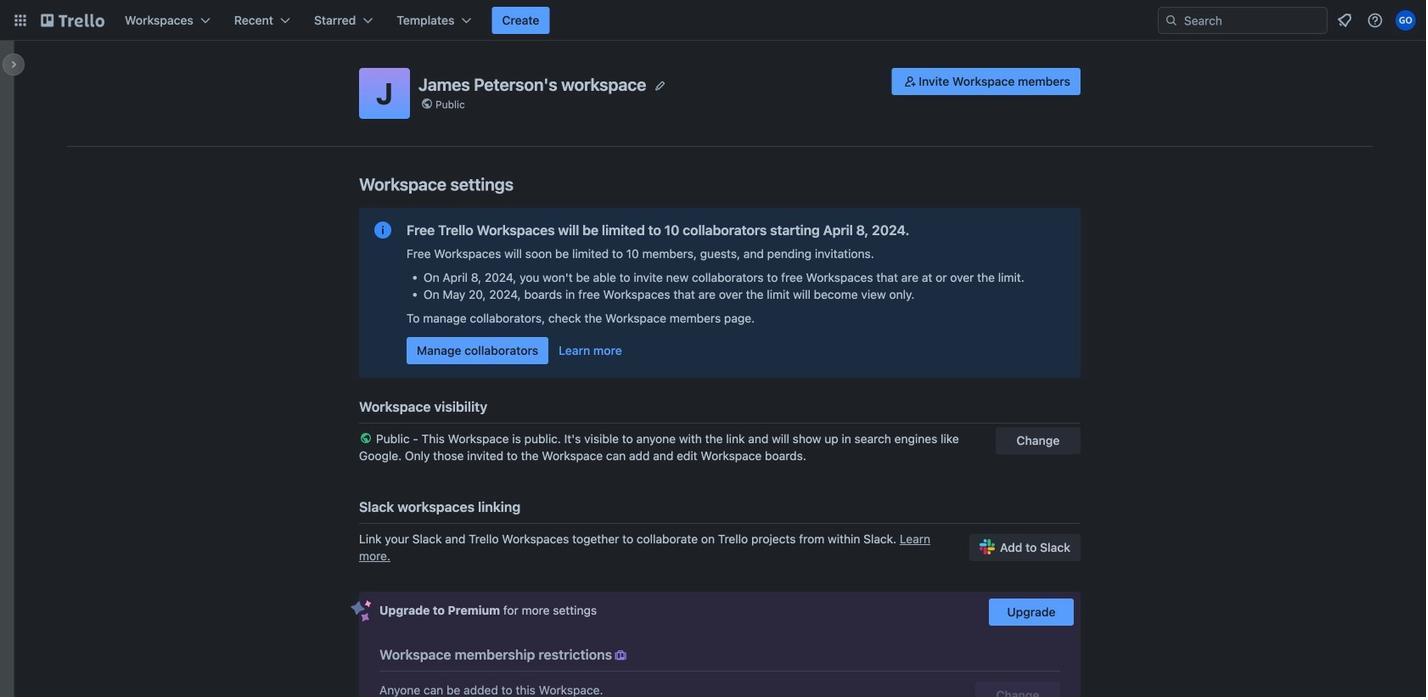 Task type: locate. For each thing, give the bounding box(es) containing it.
primary element
[[0, 0, 1427, 41]]

1 vertical spatial sm image
[[613, 647, 630, 664]]

0 horizontal spatial sm image
[[613, 647, 630, 664]]

back to home image
[[41, 7, 104, 34]]

1 horizontal spatial sm image
[[902, 73, 919, 90]]

0 vertical spatial sm image
[[902, 73, 919, 90]]

sm image
[[902, 73, 919, 90], [613, 647, 630, 664]]



Task type: vqa. For each thing, say whether or not it's contained in the screenshot.
* to the right
no



Task type: describe. For each thing, give the bounding box(es) containing it.
gary orlando (garyorlando) image
[[1396, 10, 1417, 31]]

Search field
[[1179, 8, 1328, 33]]

0 notifications image
[[1335, 10, 1356, 31]]

search image
[[1165, 14, 1179, 27]]

open information menu image
[[1367, 12, 1384, 29]]

sparkle image
[[351, 600, 372, 623]]



